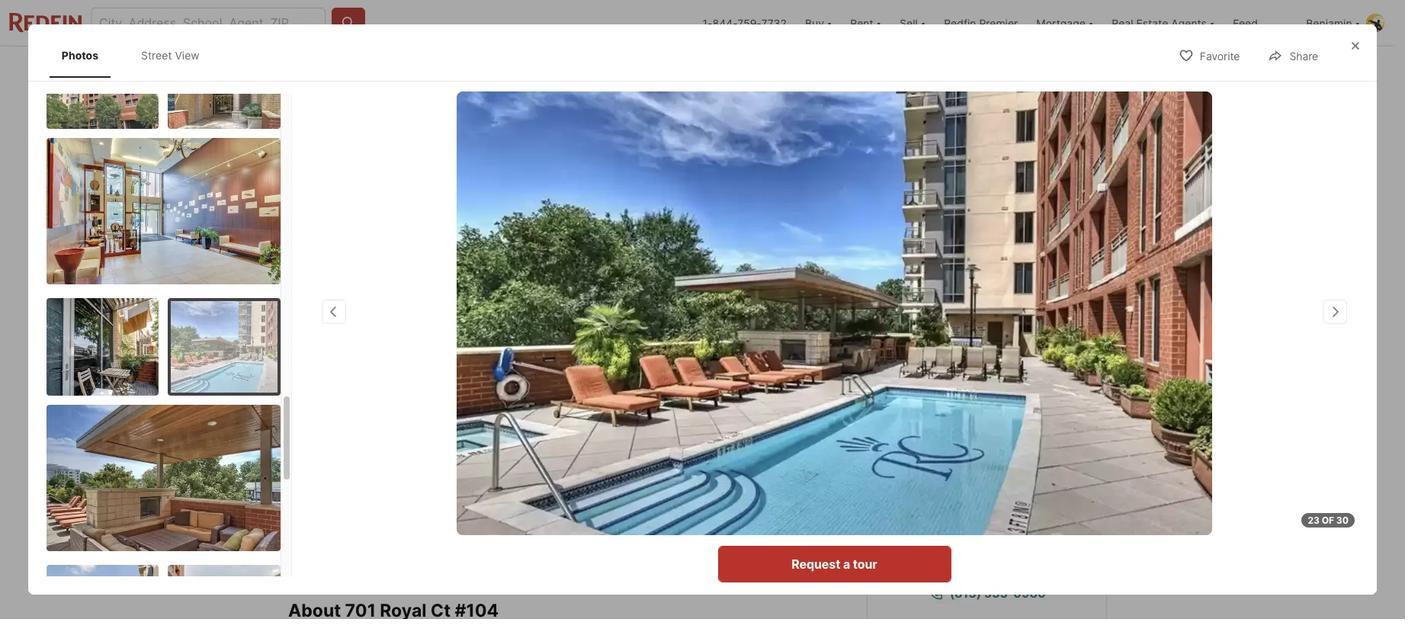 Task type: vqa. For each thing, say whether or not it's contained in the screenshot.
Redfin Premier
yes



Task type: locate. For each thing, give the bounding box(es) containing it.
street
[[141, 49, 172, 62]]

photos
[[62, 49, 98, 62]]

tab list containing photos
[[46, 34, 227, 77]]

tour
[[1006, 494, 1030, 510], [853, 557, 878, 572]]

1 vertical spatial request a tour button
[[718, 546, 952, 583]]

tab list inside "request a tour" dialog
[[46, 34, 227, 77]]

0 horizontal spatial tour
[[853, 557, 878, 572]]

0 horizontal spatial request
[[792, 557, 841, 572]]

request inside dialog
[[792, 557, 841, 572]]

701 up $2,200
[[288, 419, 308, 434]]

share button
[[1256, 40, 1332, 71]]

1 vertical spatial tour
[[853, 557, 878, 572]]

0 horizontal spatial tab list
[[46, 34, 227, 77]]

0 horizontal spatial a
[[844, 557, 851, 572]]

submit search image
[[341, 15, 356, 31]]

0 vertical spatial 701
[[288, 419, 308, 434]]

photos tab
[[49, 37, 111, 74]]

1 horizontal spatial 30
[[1337, 515, 1349, 526]]

1 horizontal spatial request
[[944, 494, 993, 510]]

feed button
[[1224, 0, 1298, 46]]

1 vertical spatial 30
[[1337, 515, 1349, 526]]

1 horizontal spatial 701
[[950, 445, 977, 463]]

street view tab
[[129, 37, 212, 74]]

0 horizontal spatial ct
[[346, 419, 360, 434]]

request a tour button
[[886, 484, 1088, 520], [718, 546, 952, 583]]

1 horizontal spatial tour
[[1006, 494, 1030, 510]]

1 vertical spatial royal
[[980, 445, 1021, 463]]

1 vertical spatial ct
[[1024, 445, 1042, 463]]

1-
[[703, 16, 713, 29]]

a for send a message button
[[972, 543, 979, 558]]

701 right "contact"
[[950, 445, 977, 463]]

701
[[288, 419, 308, 434], [950, 445, 977, 463]]

0 vertical spatial ct
[[346, 419, 360, 434]]

request a tour
[[944, 494, 1030, 510], [792, 557, 878, 572]]

premier
[[980, 16, 1018, 29]]

30 inside "request a tour" dialog
[[1337, 515, 1349, 526]]

charlotte
[[398, 419, 452, 434]]

redfin premier
[[944, 16, 1018, 29]]

a
[[996, 494, 1003, 510], [972, 543, 979, 558], [844, 557, 851, 572]]

30 right of
[[1337, 515, 1349, 526]]

favorite button
[[1166, 40, 1254, 71]]

royal
[[312, 419, 343, 434], [980, 445, 1021, 463]]

contact
[[886, 445, 946, 463]]

0 horizontal spatial request a tour
[[792, 557, 878, 572]]

30 inside button
[[1028, 365, 1042, 378]]

,
[[452, 419, 455, 434]]

1 horizontal spatial request a tour
[[944, 494, 1030, 510]]

feed
[[1234, 16, 1258, 29]]

0 vertical spatial #104
[[363, 419, 392, 434]]

759-
[[738, 16, 762, 29]]

a inside send a message button
[[972, 543, 979, 558]]

535-
[[985, 586, 1014, 601]]

0 vertical spatial royal
[[312, 419, 343, 434]]

0 vertical spatial 30
[[1028, 365, 1042, 378]]

#104
[[363, 419, 392, 434], [1045, 445, 1084, 463]]

30 left photos
[[1028, 365, 1042, 378]]

1 horizontal spatial #104
[[1045, 445, 1084, 463]]

1 horizontal spatial ct
[[1024, 445, 1042, 463]]

ct
[[346, 419, 360, 434], [1024, 445, 1042, 463]]

favorite
[[1200, 50, 1241, 63]]

1 vertical spatial request a tour
[[792, 557, 878, 572]]

5 tab from the left
[[601, 50, 672, 86]]

tab list
[[46, 34, 227, 77], [288, 47, 806, 86]]

0 horizontal spatial 30
[[1028, 365, 1042, 378]]

request
[[944, 494, 993, 510], [792, 557, 841, 572]]

1 horizontal spatial tab list
[[288, 47, 806, 86]]

a inside "request a tour" dialog
[[844, 557, 851, 572]]

(813) 535-0986 link
[[886, 575, 1088, 612]]

30 photos button
[[994, 356, 1094, 387]]

701 royal ct #104 charlotte , nc 28202
[[288, 419, 517, 434]]

1 vertical spatial request
[[792, 557, 841, 572]]

0 horizontal spatial 701
[[288, 419, 308, 434]]

2 horizontal spatial a
[[996, 494, 1003, 510]]

0 horizontal spatial #104
[[363, 419, 392, 434]]

1 vertical spatial #104
[[1045, 445, 1084, 463]]

30
[[1028, 365, 1042, 378], [1337, 515, 1349, 526]]

request a tour inside dialog
[[792, 557, 878, 572]]

(813)
[[950, 586, 982, 601]]

tour inside dialog
[[853, 557, 878, 572]]

send a message button
[[886, 532, 1088, 569]]

request a tour dialog
[[28, 24, 1378, 619]]

tab
[[288, 50, 386, 86], [386, 50, 466, 86], [466, 50, 521, 86], [521, 50, 601, 86], [601, 50, 672, 86], [672, 50, 794, 86]]

1 horizontal spatial a
[[972, 543, 979, 558]]

user photo image
[[1367, 14, 1385, 32]]

image image
[[168, 31, 281, 129], [288, 89, 861, 399], [867, 89, 1106, 241], [46, 138, 281, 284], [867, 247, 1106, 399], [46, 298, 159, 395], [171, 301, 278, 392], [46, 405, 281, 551]]

street view
[[141, 49, 200, 62]]

$2,200 price
[[288, 448, 351, 486]]



Task type: describe. For each thing, give the bounding box(es) containing it.
844-
[[713, 16, 738, 29]]

sq
[[557, 471, 572, 486]]

price
[[288, 471, 317, 486]]

0 vertical spatial request
[[944, 494, 993, 510]]

23
[[1308, 515, 1320, 526]]

1.5 baths
[[487, 448, 520, 486]]

of
[[1322, 515, 1335, 526]]

1 vertical spatial 701
[[950, 445, 977, 463]]

nc
[[458, 419, 477, 434]]

1,104
[[557, 448, 601, 469]]

701 royal ct #104 image
[[457, 92, 1213, 535]]

(813) 535-0986
[[950, 586, 1046, 601]]

23 of 30
[[1308, 515, 1349, 526]]

redfin premier button
[[935, 0, 1028, 46]]

$2,200
[[288, 448, 351, 469]]

4 tab from the left
[[521, 50, 601, 86]]

1-844-759-7732
[[703, 16, 787, 29]]

(813) 535-0986 button
[[886, 575, 1088, 612]]

view
[[175, 49, 200, 62]]

0986
[[1014, 586, 1046, 601]]

3 tab from the left
[[466, 50, 521, 86]]

baths
[[487, 471, 520, 486]]

1-844-759-7732 link
[[703, 16, 787, 29]]

1 tab from the left
[[288, 50, 386, 86]]

0 vertical spatial request a tour button
[[886, 484, 1088, 520]]

a for the top request a tour button
[[996, 494, 1003, 510]]

1.5
[[487, 448, 512, 469]]

7732
[[762, 16, 787, 29]]

0 vertical spatial request a tour
[[944, 494, 1030, 510]]

1,104 sq ft
[[557, 448, 601, 486]]

28202
[[480, 419, 517, 434]]

send
[[939, 543, 969, 558]]

0 vertical spatial tour
[[1006, 494, 1030, 510]]

2 tab from the left
[[386, 50, 466, 86]]

6 tab from the left
[[672, 50, 794, 86]]

message
[[982, 543, 1036, 558]]

City, Address, School, Agent, ZIP search field
[[91, 8, 326, 38]]

contact 701 royal ct #104
[[886, 445, 1084, 463]]

send a message
[[939, 543, 1036, 558]]

30 photos
[[1028, 365, 1081, 378]]

share
[[1290, 50, 1319, 63]]

1 horizontal spatial royal
[[980, 445, 1021, 463]]

map entry image
[[767, 418, 843, 494]]

0 horizontal spatial royal
[[312, 419, 343, 434]]

ft
[[575, 471, 587, 486]]

photos
[[1045, 365, 1081, 378]]

a for the bottommost request a tour button
[[844, 557, 851, 572]]

redfin
[[944, 16, 977, 29]]



